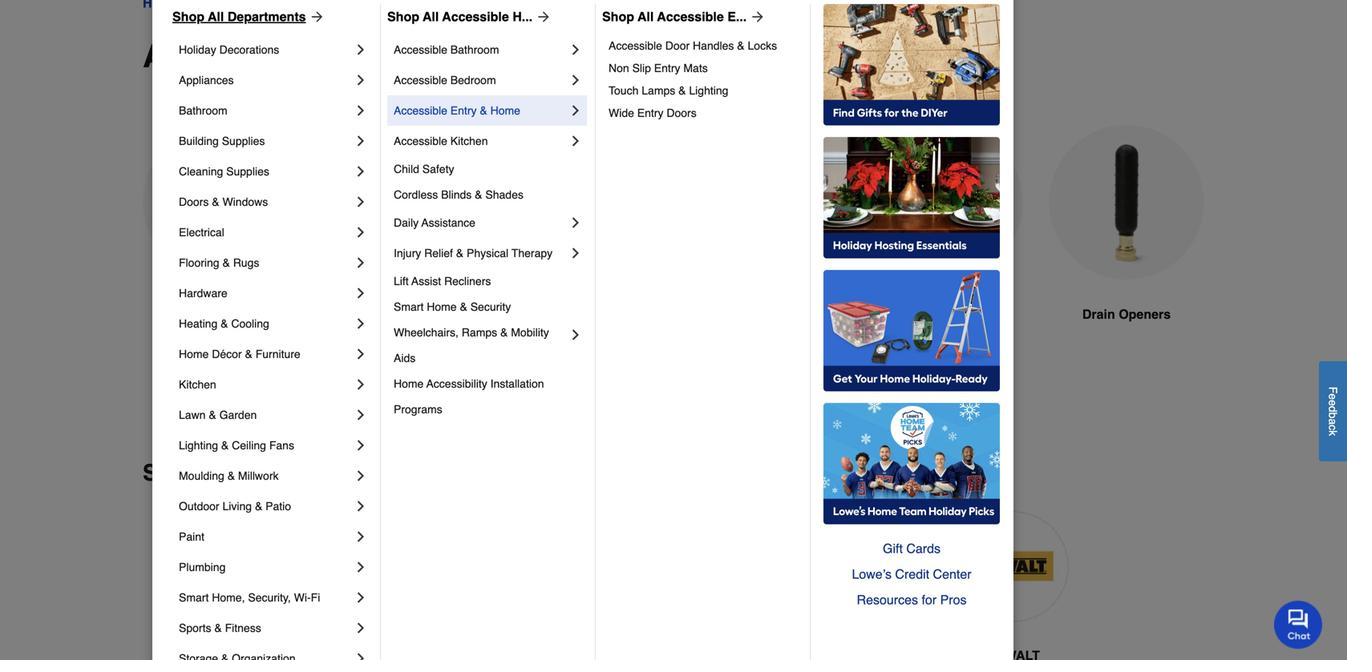 Task type: describe. For each thing, give the bounding box(es) containing it.
shop by brand
[[143, 461, 302, 486]]

lighting & ceiling fans
[[179, 439, 294, 452]]

daily assistance
[[394, 217, 475, 229]]

accessible for accessible bedroom
[[394, 74, 447, 87]]

korky logo. image
[[822, 512, 933, 622]]

building supplies link
[[179, 126, 353, 156]]

drain snakes link
[[868, 125, 1023, 363]]

pros
[[940, 593, 967, 608]]

paint
[[179, 531, 204, 544]]

drain openers link
[[1049, 125, 1204, 363]]

accessible entry & home
[[394, 104, 520, 117]]

mobility
[[511, 326, 549, 339]]

& right lawn
[[209, 409, 216, 422]]

e...
[[727, 9, 747, 24]]

chevron right image for sports & fitness
[[353, 621, 369, 637]]

hand augers link
[[143, 125, 298, 363]]

chevron right image for lawn & garden
[[353, 407, 369, 423]]

augers,
[[143, 38, 262, 75]]

center
[[933, 567, 972, 582]]

lamps
[[642, 84, 675, 97]]

shop for shop all accessible h...
[[387, 9, 419, 24]]

chat invite button image
[[1274, 601, 1323, 650]]

a
[[1327, 419, 1340, 425]]

zep logo. image
[[279, 512, 389, 622]]

sports
[[179, 622, 211, 635]]

flooring
[[179, 257, 219, 269]]

0 horizontal spatial lighting
[[179, 439, 218, 452]]

millwork
[[238, 470, 279, 483]]

chevron right image for accessible kitchen
[[568, 133, 584, 149]]

home accessibility installation programs
[[394, 378, 547, 416]]

hand augers
[[181, 307, 260, 322]]

flooring & rugs
[[179, 257, 259, 269]]

all for shop all departments
[[208, 9, 224, 24]]

wide entry doors
[[609, 107, 697, 119]]

wide
[[609, 107, 634, 119]]

programs
[[394, 403, 442, 416]]

shop all accessible e...
[[602, 9, 747, 24]]

a kobalt music wire drain hand auger. image
[[143, 125, 298, 281]]

a yellow jug of drano commercial line drain cleaner. image
[[505, 125, 661, 281]]

cordless blinds & shades link
[[394, 182, 584, 208]]

sports & fitness link
[[179, 613, 353, 644]]

departments
[[228, 9, 306, 24]]

chevron right image for heating & cooling
[[353, 316, 369, 332]]

bathroom link
[[179, 95, 353, 126]]

shop
[[143, 461, 199, 486]]

fans
[[269, 439, 294, 452]]

& left windows
[[212, 196, 219, 208]]

drain openers
[[1082, 307, 1171, 322]]

0 vertical spatial openers
[[540, 38, 670, 75]]

accessible bedroom
[[394, 74, 496, 87]]

cards
[[906, 542, 941, 556]]

machine augers link
[[324, 125, 480, 363]]

& up the accessible kitchen link
[[480, 104, 487, 117]]

chevron right image for paint
[[353, 529, 369, 545]]

arrow right image for shop all accessible h...
[[533, 9, 552, 25]]

slip
[[632, 62, 651, 75]]

drain for drain cleaners & chemicals
[[531, 307, 564, 322]]

brand
[[238, 461, 302, 486]]

wheelchairs, ramps & mobility aids link
[[394, 320, 568, 371]]

holiday decorations link
[[179, 34, 353, 65]]

all for shop all accessible h...
[[423, 9, 439, 24]]

home décor & furniture link
[[179, 339, 353, 370]]

door
[[665, 39, 690, 52]]

get your home holiday-ready. image
[[824, 270, 1000, 392]]

home accessibility installation programs link
[[394, 371, 584, 423]]

living
[[222, 500, 252, 513]]

lawn & garden link
[[179, 400, 353, 431]]

drain snakes
[[905, 307, 986, 322]]

lawn
[[179, 409, 206, 422]]

furniture
[[256, 348, 300, 361]]

assistance
[[421, 217, 475, 229]]

find gifts for the diyer. image
[[824, 4, 1000, 126]]

f
[[1327, 387, 1340, 394]]

accessible for accessible bathroom
[[394, 43, 447, 56]]

& left patio
[[255, 500, 262, 513]]

mats
[[683, 62, 708, 75]]

accessible for accessible entry & home
[[394, 104, 447, 117]]

ramps
[[462, 326, 497, 339]]

& right 'sports'
[[214, 622, 222, 635]]

chevron right image for accessible bedroom
[[568, 72, 584, 88]]

lift
[[394, 275, 409, 288]]

smart for smart home, security, wi-fi
[[179, 592, 209, 605]]

moulding
[[179, 470, 224, 483]]

recliners
[[444, 275, 491, 288]]

& left locks
[[737, 39, 745, 52]]

kitchen link
[[179, 370, 353, 400]]

flooring & rugs link
[[179, 248, 353, 278]]

paint link
[[179, 522, 353, 552]]

outdoor living & patio
[[179, 500, 291, 513]]

& right 'blinds'
[[475, 188, 482, 201]]

bedroom
[[450, 74, 496, 87]]

a brass craft music wire machine auger. image
[[324, 125, 480, 281]]

chevron right image for holiday decorations
[[353, 42, 369, 58]]

doors & windows link
[[179, 187, 353, 217]]

moulding & millwork
[[179, 470, 279, 483]]

chevron right image for hardware
[[353, 285, 369, 302]]

resources for pros
[[857, 593, 967, 608]]

relief
[[424, 247, 453, 260]]

chevron right image for bathroom
[[353, 103, 369, 119]]

locks
[[748, 39, 777, 52]]

non slip entry mats link
[[609, 57, 799, 79]]

entry for accessible entry & home
[[450, 104, 477, 117]]

cordless
[[394, 188, 438, 201]]

accessible for accessible kitchen
[[394, 135, 447, 148]]

for
[[922, 593, 937, 608]]

home,
[[212, 592, 245, 605]]

lowe's credit center link
[[824, 562, 1000, 588]]

chevron right image for outdoor living & patio
[[353, 499, 369, 515]]

2 e from the top
[[1327, 400, 1340, 406]]

b
[[1327, 413, 1340, 419]]

& right "décor"
[[245, 348, 252, 361]]

cleaning
[[179, 165, 223, 178]]

physical
[[467, 247, 509, 260]]

machine
[[352, 307, 404, 322]]

wi-
[[294, 592, 311, 605]]

gift cards
[[883, 542, 941, 556]]



Task type: vqa. For each thing, say whether or not it's contained in the screenshot.
Cordless Blinds & Shades
yes



Task type: locate. For each thing, give the bounding box(es) containing it.
0 horizontal spatial bathroom
[[179, 104, 227, 117]]

2 arrow right image from the left
[[533, 9, 552, 25]]

arrow right image
[[306, 9, 325, 25], [533, 9, 552, 25], [747, 9, 766, 25]]

& inside wheelchairs, ramps & mobility aids
[[500, 326, 508, 339]]

1 vertical spatial smart
[[179, 592, 209, 605]]

all up holiday decorations
[[208, 9, 224, 24]]

shop up holiday
[[172, 9, 204, 24]]

home up the accessible kitchen link
[[490, 104, 520, 117]]

0 horizontal spatial arrow right image
[[306, 9, 325, 25]]

accessible up accessible bathroom link
[[442, 9, 509, 24]]

0 vertical spatial supplies
[[222, 135, 265, 148]]

& right relief
[[456, 247, 464, 260]]

daily
[[394, 217, 419, 229]]

home down heating
[[179, 348, 209, 361]]

bathroom down appliances
[[179, 104, 227, 117]]

all inside 'link'
[[638, 9, 654, 24]]

drain for drain snakes
[[905, 307, 938, 322]]

lift assist recliners
[[394, 275, 491, 288]]

1 horizontal spatial all
[[423, 9, 439, 24]]

entry up touch lamps & lighting
[[654, 62, 680, 75]]

lowe's credit center
[[852, 567, 972, 582]]

accessible up accessible kitchen
[[394, 104, 447, 117]]

all up slip
[[638, 9, 654, 24]]

accessible kitchen
[[394, 135, 488, 148]]

augers, plungers & drain openers
[[143, 38, 670, 75]]

0 vertical spatial lighting
[[689, 84, 728, 97]]

smart for smart home & security
[[394, 301, 424, 314]]

smart home, security, wi-fi link
[[179, 583, 353, 613]]

shop up augers, plungers & drain openers
[[387, 9, 419, 24]]

chevron right image for doors & windows
[[353, 194, 369, 210]]

shop all departments
[[172, 9, 306, 24]]

kitchen inside 'kitchen' link
[[179, 378, 216, 391]]

& left rugs
[[222, 257, 230, 269]]

security,
[[248, 592, 291, 605]]

arrow right image up the plungers
[[306, 9, 325, 25]]

arrow right image inside shop all accessible h... "link"
[[533, 9, 552, 25]]

lighting up moulding
[[179, 439, 218, 452]]

holiday
[[179, 43, 216, 56]]

chevron right image for lighting & ceiling fans
[[353, 438, 369, 454]]

credit
[[895, 567, 929, 582]]

shop
[[172, 9, 204, 24], [387, 9, 419, 24], [602, 9, 634, 24]]

heating & cooling
[[179, 318, 269, 330]]

accessible up accessible bedroom
[[394, 43, 447, 56]]

non slip entry mats
[[609, 62, 708, 75]]

lift assist recliners link
[[394, 269, 584, 294]]

1 vertical spatial lighting
[[179, 439, 218, 452]]

accessible down accessible bathroom
[[394, 74, 447, 87]]

chevron right image
[[353, 42, 369, 58], [353, 72, 369, 88], [568, 72, 584, 88], [353, 103, 369, 119], [353, 133, 369, 149], [568, 133, 584, 149], [568, 215, 584, 231], [353, 225, 369, 241], [568, 245, 584, 261], [353, 285, 369, 302], [353, 316, 369, 332], [353, 346, 369, 362], [353, 377, 369, 393], [353, 407, 369, 423], [353, 438, 369, 454], [353, 529, 369, 545], [353, 590, 369, 606], [353, 651, 369, 661]]

sports & fitness
[[179, 622, 261, 635]]

chevron right image for accessible entry & home
[[568, 103, 584, 119]]

chevron right image for injury relief & physical therapy
[[568, 245, 584, 261]]

accessible kitchen link
[[394, 126, 568, 156]]

drain inside drain cleaners & chemicals
[[531, 307, 564, 322]]

blinds
[[441, 188, 472, 201]]

& down recliners
[[460, 301, 467, 314]]

& left cooling on the left of page
[[221, 318, 228, 330]]

supplies for building supplies
[[222, 135, 265, 148]]

lawn & garden
[[179, 409, 257, 422]]

chevron right image for cleaning supplies
[[353, 164, 369, 180]]

accessible up accessible door handles & locks
[[657, 9, 724, 24]]

aids
[[394, 352, 416, 365]]

kitchen up lawn
[[179, 378, 216, 391]]

drain cleaners & chemicals
[[531, 307, 635, 341]]

entry down bedroom
[[450, 104, 477, 117]]

home down aids
[[394, 378, 424, 391]]

cleaning supplies link
[[179, 156, 353, 187]]

1 horizontal spatial arrow right image
[[533, 9, 552, 25]]

chevron right image for wheelchairs, ramps & mobility aids
[[568, 327, 584, 343]]

a cobra rubber bladder with brass fitting. image
[[1049, 125, 1204, 281]]

by
[[205, 461, 231, 486]]

shop inside "link"
[[387, 9, 419, 24]]

3 arrow right image from the left
[[747, 9, 766, 25]]

chevron right image for smart home, security, wi-fi
[[353, 590, 369, 606]]

injury relief & physical therapy
[[394, 247, 553, 260]]

smart home, security, wi-fi
[[179, 592, 320, 605]]

shop for shop all accessible e...
[[602, 9, 634, 24]]

entry for wide entry doors
[[637, 107, 664, 119]]

home down lift assist recliners on the top left
[[427, 301, 457, 314]]

smart up 'sports'
[[179, 592, 209, 605]]

building supplies
[[179, 135, 265, 148]]

0 horizontal spatial smart
[[179, 592, 209, 605]]

chevron right image for daily assistance
[[568, 215, 584, 231]]

augers for hand augers
[[216, 307, 260, 322]]

chevron right image for moulding & millwork
[[353, 468, 369, 484]]

shop inside 'link'
[[602, 9, 634, 24]]

1 horizontal spatial augers
[[407, 307, 451, 322]]

augers for machine augers
[[407, 307, 451, 322]]

0 horizontal spatial kitchen
[[179, 378, 216, 391]]

wheelchairs, ramps & mobility aids
[[394, 326, 552, 365]]

f e e d b a c k
[[1327, 387, 1340, 436]]

assist
[[412, 275, 441, 288]]

supplies up windows
[[226, 165, 269, 178]]

outdoor living & patio link
[[179, 492, 353, 522]]

1 vertical spatial bathroom
[[179, 104, 227, 117]]

outdoor
[[179, 500, 219, 513]]

chevron right image for building supplies
[[353, 133, 369, 149]]

drain cleaners & chemicals link
[[505, 125, 661, 382]]

entry
[[654, 62, 680, 75], [450, 104, 477, 117], [637, 107, 664, 119]]

bathroom inside bathroom 'link'
[[179, 104, 227, 117]]

arrow right image for shop all departments
[[306, 9, 325, 25]]

all inside "link"
[[423, 9, 439, 24]]

2 horizontal spatial shop
[[602, 9, 634, 24]]

lighting up wide entry doors link
[[689, 84, 728, 97]]

dewalt logo. image
[[958, 512, 1068, 622]]

doors down cleaning at top
[[179, 196, 209, 208]]

chevron right image for electrical
[[353, 225, 369, 241]]

3 shop from the left
[[602, 9, 634, 24]]

cobra logo. image
[[550, 512, 661, 622]]

1 horizontal spatial doors
[[667, 107, 697, 119]]

chevron right image for appliances
[[353, 72, 369, 88]]

1 horizontal spatial lighting
[[689, 84, 728, 97]]

home décor & furniture
[[179, 348, 300, 361]]

2 augers from the left
[[407, 307, 451, 322]]

chemicals
[[551, 326, 615, 341]]

chevron right image for kitchen
[[353, 377, 369, 393]]

electrical
[[179, 226, 224, 239]]

0 vertical spatial bathroom
[[450, 43, 499, 56]]

& inside drain cleaners & chemicals
[[625, 307, 635, 322]]

f e e d b a c k button
[[1319, 361, 1347, 462]]

hand
[[181, 307, 213, 322]]

cooling
[[231, 318, 269, 330]]

chevron right image for accessible bathroom
[[568, 42, 584, 58]]

& left millwork
[[227, 470, 235, 483]]

& left ceiling
[[221, 439, 229, 452]]

wide entry doors link
[[609, 102, 799, 124]]

arrow right image inside shop all departments link
[[306, 9, 325, 25]]

kitchen
[[450, 135, 488, 148], [179, 378, 216, 391]]

installation
[[490, 378, 544, 391]]

gift cards link
[[824, 536, 1000, 562]]

2 shop from the left
[[387, 9, 419, 24]]

supplies for cleaning supplies
[[226, 165, 269, 178]]

home inside 'link'
[[179, 348, 209, 361]]

0 vertical spatial kitchen
[[450, 135, 488, 148]]

windows
[[222, 196, 268, 208]]

0 horizontal spatial doors
[[179, 196, 209, 208]]

1 vertical spatial openers
[[1119, 307, 1171, 322]]

1 shop from the left
[[172, 9, 204, 24]]

holiday hosting essentials. image
[[824, 137, 1000, 259]]

2 horizontal spatial all
[[638, 9, 654, 24]]

a black rubber plunger. image
[[686, 125, 842, 281]]

shop all departments link
[[172, 7, 325, 26]]

shop all accessible e... link
[[602, 7, 766, 26]]

injury relief & physical therapy link
[[394, 238, 568, 269]]

cordless blinds & shades
[[394, 188, 524, 201]]

décor
[[212, 348, 242, 361]]

chevron right image for home décor & furniture
[[353, 346, 369, 362]]

lowe's home team holiday picks. image
[[824, 403, 1000, 525]]

1 horizontal spatial shop
[[387, 9, 419, 24]]

all up accessible bathroom
[[423, 9, 439, 24]]

1 vertical spatial kitchen
[[179, 378, 216, 391]]

arrow right image up accessible bathroom link
[[533, 9, 552, 25]]

plumbing
[[179, 561, 226, 574]]

plumbing link
[[179, 552, 353, 583]]

therapy
[[512, 247, 553, 260]]

handles
[[693, 39, 734, 52]]

accessibility
[[426, 378, 487, 391]]

1 vertical spatial doors
[[179, 196, 209, 208]]

0 horizontal spatial openers
[[540, 38, 670, 75]]

lighting & ceiling fans link
[[179, 431, 353, 461]]

bathroom inside accessible bathroom link
[[450, 43, 499, 56]]

1 horizontal spatial openers
[[1119, 307, 1171, 322]]

chevron right image
[[568, 42, 584, 58], [568, 103, 584, 119], [353, 164, 369, 180], [353, 194, 369, 210], [353, 255, 369, 271], [568, 327, 584, 343], [353, 468, 369, 484], [353, 499, 369, 515], [353, 560, 369, 576], [353, 621, 369, 637]]

home inside home accessibility installation programs
[[394, 378, 424, 391]]

supplies up cleaning supplies
[[222, 135, 265, 148]]

fitness
[[225, 622, 261, 635]]

& down shop all accessible h...
[[417, 38, 440, 75]]

orange drain snakes. image
[[868, 125, 1023, 281]]

doors down touch lamps & lighting
[[667, 107, 697, 119]]

accessible up slip
[[609, 39, 662, 52]]

patio
[[266, 500, 291, 513]]

moulding & millwork link
[[179, 461, 353, 492]]

& right "lamps"
[[679, 84, 686, 97]]

chevron right image for flooring & rugs
[[353, 255, 369, 271]]

arrow right image inside "shop all accessible e..." 'link'
[[747, 9, 766, 25]]

heating & cooling link
[[179, 309, 353, 339]]

1 arrow right image from the left
[[306, 9, 325, 25]]

ceiling
[[232, 439, 266, 452]]

e up d on the right bottom of the page
[[1327, 394, 1340, 400]]

0 vertical spatial smart
[[394, 301, 424, 314]]

openers
[[540, 38, 670, 75], [1119, 307, 1171, 322]]

touch lamps & lighting
[[609, 84, 728, 97]]

k
[[1327, 431, 1340, 436]]

arrow right image for shop all accessible e...
[[747, 9, 766, 25]]

doors & windows
[[179, 196, 268, 208]]

chevron right image for plumbing
[[353, 560, 369, 576]]

1 horizontal spatial bathroom
[[450, 43, 499, 56]]

1 horizontal spatial kitchen
[[450, 135, 488, 148]]

accessible for accessible door handles & locks
[[609, 39, 662, 52]]

drain for drain openers
[[1082, 307, 1115, 322]]

0 horizontal spatial shop
[[172, 9, 204, 24]]

0 horizontal spatial all
[[208, 9, 224, 24]]

1 horizontal spatial smart
[[394, 301, 424, 314]]

touch
[[609, 84, 639, 97]]

accessible door handles & locks
[[609, 39, 777, 52]]

0 vertical spatial doors
[[667, 107, 697, 119]]

smart down lift on the top left
[[394, 301, 424, 314]]

3 all from the left
[[638, 9, 654, 24]]

2 horizontal spatial arrow right image
[[747, 9, 766, 25]]

accessible inside "link"
[[442, 9, 509, 24]]

hardware link
[[179, 278, 353, 309]]

bathroom up bedroom
[[450, 43, 499, 56]]

shop up non at left top
[[602, 9, 634, 24]]

appliances link
[[179, 65, 353, 95]]

1 vertical spatial supplies
[[226, 165, 269, 178]]

& right ramps
[[500, 326, 508, 339]]

e up the b
[[1327, 400, 1340, 406]]

shop all accessible h...
[[387, 9, 533, 24]]

& right cleaners
[[625, 307, 635, 322]]

1 augers from the left
[[216, 307, 260, 322]]

entry down "lamps"
[[637, 107, 664, 119]]

hardware
[[179, 287, 227, 300]]

kitchen inside the accessible kitchen link
[[450, 135, 488, 148]]

child safety
[[394, 163, 454, 176]]

home
[[490, 104, 520, 117], [427, 301, 457, 314], [179, 348, 209, 361], [394, 378, 424, 391]]

kitchen down the accessible entry & home link
[[450, 135, 488, 148]]

bathroom
[[450, 43, 499, 56], [179, 104, 227, 117]]

1 e from the top
[[1327, 394, 1340, 400]]

2 all from the left
[[423, 9, 439, 24]]

0 horizontal spatial augers
[[216, 307, 260, 322]]

heating
[[179, 318, 218, 330]]

accessible up "child safety" at top
[[394, 135, 447, 148]]

all for shop all accessible e...
[[638, 9, 654, 24]]

smart home & security
[[394, 301, 511, 314]]

shop for shop all departments
[[172, 9, 204, 24]]

arrow right image up locks
[[747, 9, 766, 25]]

1 all from the left
[[208, 9, 224, 24]]

doors
[[667, 107, 697, 119], [179, 196, 209, 208]]



